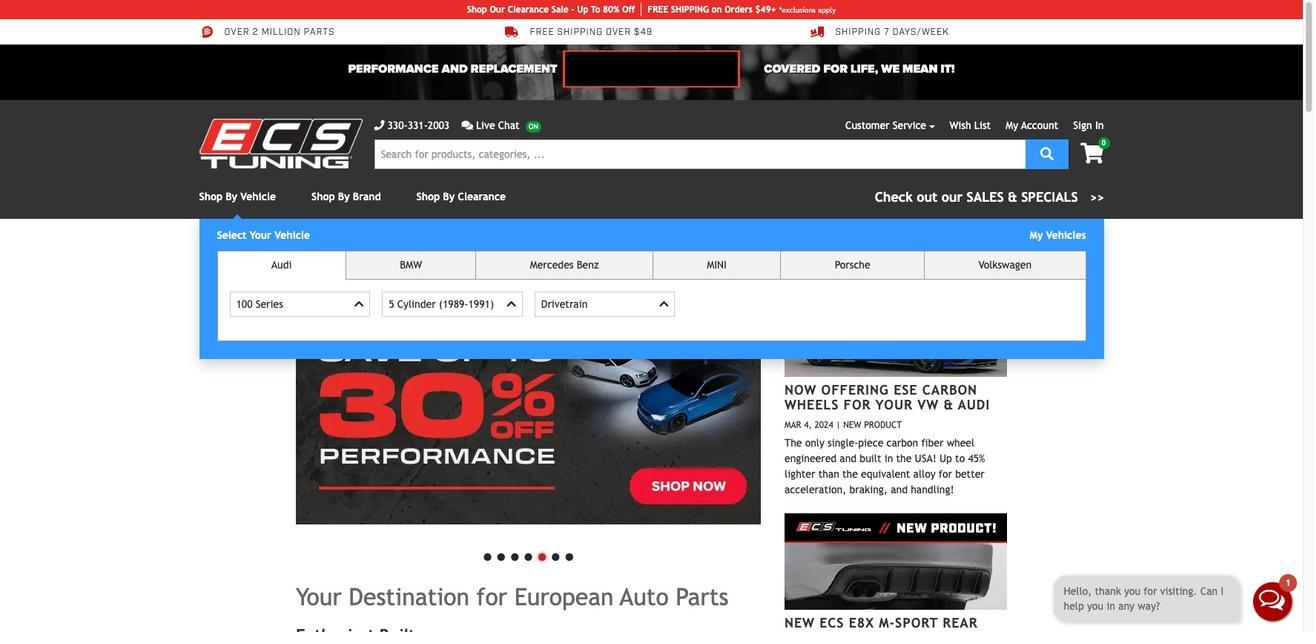 Task type: locate. For each thing, give the bounding box(es) containing it.
on
[[712, 4, 722, 15]]

0 vertical spatial my
[[1006, 119, 1019, 131]]

0 vertical spatial up
[[578, 4, 589, 15]]

by down "2003"
[[443, 191, 455, 203]]

1 vertical spatial new
[[785, 615, 815, 631]]

view
[[967, 261, 987, 269]]

m-
[[879, 615, 896, 631]]

orders
[[725, 4, 753, 15]]

& right vw
[[944, 397, 954, 413]]

ecs
[[857, 254, 887, 274], [820, 615, 845, 631]]

2 horizontal spatial your
[[876, 397, 913, 413]]

the right in
[[897, 453, 912, 465]]

shop for shop by clearance
[[417, 191, 440, 203]]

over 2 million parts link
[[199, 25, 335, 39]]

series
[[256, 298, 283, 310]]

your
[[250, 229, 272, 241], [876, 397, 913, 413], [296, 583, 342, 610]]

1 vertical spatial your
[[876, 397, 913, 413]]

free shipping over $49 link
[[505, 25, 653, 39]]

parts
[[304, 27, 335, 38]]

1 vertical spatial vehicle
[[275, 229, 310, 241]]

and
[[840, 453, 857, 465], [891, 484, 908, 496]]

only
[[805, 437, 825, 449]]

product
[[864, 420, 902, 431]]

0 horizontal spatial the
[[843, 468, 858, 480]]

1 by from the left
[[226, 191, 237, 203]]

my for my vehicles
[[1030, 229, 1044, 241]]

view all
[[967, 261, 1001, 269]]

0 horizontal spatial new
[[785, 615, 815, 631]]

porsche
[[835, 259, 871, 271]]

the right than
[[843, 468, 858, 480]]

drivetrain
[[541, 298, 588, 310]]

volkswagen
[[979, 259, 1032, 271]]

1 horizontal spatial up
[[940, 453, 953, 465]]

audi inside tab list
[[271, 259, 292, 271]]

engineered
[[785, 453, 837, 465]]

1 horizontal spatial my
[[1030, 229, 1044, 241]]

shop for shop by vehicle
[[199, 191, 223, 203]]

by for clearance
[[443, 191, 455, 203]]

my account link
[[1006, 119, 1059, 131]]

audi up the wheel
[[959, 397, 991, 413]]

1 horizontal spatial by
[[338, 191, 350, 203]]

5 • from the left
[[535, 540, 549, 571]]

2 vertical spatial your
[[296, 583, 342, 610]]

service
[[893, 119, 927, 131]]

audi inside now offering ese carbon wheels for your vw & audi
[[959, 397, 991, 413]]

specials
[[1022, 189, 1079, 205]]

clearance
[[508, 4, 549, 15], [458, 191, 506, 203]]

select your vehicle
[[217, 229, 310, 241]]

new
[[844, 420, 862, 431], [785, 615, 815, 631]]

off
[[622, 4, 635, 15]]

vehicle for select your vehicle
[[275, 229, 310, 241]]

for up the handling!
[[939, 468, 953, 480]]

0 vertical spatial audi
[[271, 259, 292, 271]]

sales & specials link
[[875, 187, 1104, 207]]

100
[[236, 298, 253, 310]]

european
[[515, 583, 614, 610]]

better
[[956, 468, 985, 480]]

2 horizontal spatial by
[[443, 191, 455, 203]]

1 horizontal spatial for
[[939, 468, 953, 480]]

clearance for by
[[458, 191, 506, 203]]

*exclusions apply link
[[780, 4, 836, 15]]

wheels
[[785, 397, 839, 413]]

0 horizontal spatial for
[[477, 583, 508, 610]]

new inside new ecs e8x m-sport rear diffusers
[[785, 615, 815, 631]]

5
[[389, 298, 394, 310]]

up right -
[[578, 4, 589, 15]]

new ecs e8x m-sport rear diffusers image
[[785, 514, 1008, 610]]

vehicle up the select your vehicle
[[241, 191, 276, 203]]

3 by from the left
[[443, 191, 455, 203]]

wish list link
[[950, 119, 991, 131]]

1 vertical spatial up
[[940, 453, 953, 465]]

acceleration,
[[785, 484, 847, 496]]

1 vertical spatial clearance
[[458, 191, 506, 203]]

by for brand
[[338, 191, 350, 203]]

1 horizontal spatial new
[[844, 420, 862, 431]]

wish list
[[950, 119, 991, 131]]

ecs inside new ecs e8x m-sport rear diffusers
[[820, 615, 845, 631]]

$49+
[[756, 4, 777, 15]]

1 vertical spatial my
[[1030, 229, 1044, 241]]

new right |
[[844, 420, 862, 431]]

shop up select
[[199, 191, 223, 203]]

to
[[956, 453, 965, 465]]

1 vertical spatial the
[[843, 468, 858, 480]]

vw
[[918, 397, 939, 413]]

2 by from the left
[[338, 191, 350, 203]]

3 • from the left
[[508, 540, 522, 571]]

vehicle for shop by vehicle
[[241, 191, 276, 203]]

mercedes
[[530, 259, 574, 271]]

shop
[[467, 4, 487, 15], [199, 191, 223, 203], [312, 191, 335, 203], [417, 191, 440, 203]]

by up select
[[226, 191, 237, 203]]

1 vertical spatial &
[[944, 397, 954, 413]]

0 vertical spatial &
[[1008, 189, 1018, 205]]

(1989-
[[439, 298, 469, 310]]

and down equivalent
[[891, 484, 908, 496]]

1 horizontal spatial the
[[897, 453, 912, 465]]

new left e8x
[[785, 615, 815, 631]]

1 horizontal spatial your
[[296, 583, 342, 610]]

6 • from the left
[[549, 540, 563, 571]]

in
[[1096, 119, 1104, 131]]

1 vertical spatial and
[[891, 484, 908, 496]]

audi down the select your vehicle
[[271, 259, 292, 271]]

0 horizontal spatial ecs
[[820, 615, 845, 631]]

by left brand
[[338, 191, 350, 203]]

& right sales
[[1008, 189, 1018, 205]]

in
[[885, 453, 894, 465]]

free shipping over $49
[[530, 27, 653, 38]]

ecs left news
[[857, 254, 887, 274]]

clearance down live
[[458, 191, 506, 203]]

up left to
[[940, 453, 953, 465]]

clearance up free
[[508, 4, 549, 15]]

wheel
[[947, 437, 975, 449]]

search image
[[1041, 147, 1054, 160]]

ecs left e8x
[[820, 615, 845, 631]]

usa!
[[915, 453, 937, 465]]

7 • from the left
[[563, 540, 576, 571]]

chat
[[498, 119, 520, 131]]

my for my account
[[1006, 119, 1019, 131]]

0 vertical spatial vehicle
[[241, 191, 276, 203]]

e8x
[[849, 615, 875, 631]]

0 vertical spatial your
[[250, 229, 272, 241]]

the
[[897, 453, 912, 465], [843, 468, 858, 480]]

vehicle right select
[[275, 229, 310, 241]]

carbon
[[887, 437, 919, 449]]

over 2 million parts
[[224, 27, 335, 38]]

0 horizontal spatial and
[[840, 453, 857, 465]]

sport
[[896, 615, 939, 631]]

0 vertical spatial and
[[840, 453, 857, 465]]

my left vehicles on the top right of page
[[1030, 229, 1044, 241]]

my vehicles link
[[1030, 229, 1087, 241]]

0 horizontal spatial &
[[944, 397, 954, 413]]

shipping
[[836, 27, 882, 38]]

0 vertical spatial for
[[939, 468, 953, 480]]

1 vertical spatial ecs
[[820, 615, 845, 631]]

0 vertical spatial the
[[897, 453, 912, 465]]

|
[[836, 420, 841, 431]]

&
[[1008, 189, 1018, 205], [944, 397, 954, 413]]

tab list
[[217, 251, 1087, 342]]

1 horizontal spatial and
[[891, 484, 908, 496]]

Search text field
[[374, 139, 1026, 169]]

1 vertical spatial audi
[[959, 397, 991, 413]]

shop our clearance sale - up to 80% off
[[467, 4, 635, 15]]

0 horizontal spatial my
[[1006, 119, 1019, 131]]

shipping 7 days/week
[[836, 27, 950, 38]]

shop left brand
[[312, 191, 335, 203]]

for down • • • • • • •
[[477, 583, 508, 610]]

million
[[262, 27, 301, 38]]

wish
[[950, 119, 972, 131]]

it!
[[941, 62, 955, 76]]

and down single-
[[840, 453, 857, 465]]

your inside now offering ese carbon wheels for your vw & audi
[[876, 397, 913, 413]]

destination
[[349, 583, 470, 610]]

1 horizontal spatial audi
[[959, 397, 991, 413]]

0 horizontal spatial your
[[250, 229, 272, 241]]

audi
[[271, 259, 292, 271], [959, 397, 991, 413]]

4 • from the left
[[522, 540, 535, 571]]

shop by brand
[[312, 191, 381, 203]]

0 vertical spatial clearance
[[508, 4, 549, 15]]

shop left our
[[467, 4, 487, 15]]

replacement
[[471, 62, 558, 76]]

my left account at right top
[[1006, 119, 1019, 131]]

0 horizontal spatial clearance
[[458, 191, 506, 203]]

tab list containing audi
[[217, 251, 1087, 342]]

0 horizontal spatial audi
[[271, 259, 292, 271]]

1 horizontal spatial ecs
[[857, 254, 887, 274]]

2 • from the left
[[495, 540, 508, 571]]

*exclusions
[[780, 6, 816, 14]]

0 vertical spatial ecs
[[857, 254, 887, 274]]

shop right brand
[[417, 191, 440, 203]]

0 horizontal spatial by
[[226, 191, 237, 203]]

over
[[606, 27, 632, 38]]

0 vertical spatial new
[[844, 420, 862, 431]]

all
[[990, 261, 1001, 269]]

1 horizontal spatial clearance
[[508, 4, 549, 15]]

performance
[[348, 62, 439, 76]]



Task type: vqa. For each thing, say whether or not it's contained in the screenshot.
'wheel'
yes



Task type: describe. For each thing, give the bounding box(es) containing it.
my account
[[1006, 119, 1059, 131]]

your destination for european auto parts
[[296, 583, 729, 610]]

7
[[884, 27, 890, 38]]

cylinder
[[397, 298, 436, 310]]

mini
[[707, 259, 727, 271]]

0 horizontal spatial up
[[578, 4, 589, 15]]

330-
[[388, 119, 408, 131]]

brand
[[353, 191, 381, 203]]

shipping
[[558, 27, 603, 38]]

carbon
[[923, 382, 978, 398]]

fiber
[[922, 437, 944, 449]]

covered
[[764, 62, 821, 76]]

shop for shop our clearance sale - up to 80% off
[[467, 4, 487, 15]]

free
[[648, 4, 669, 15]]

new ecs e8x m-sport rear diffusers
[[785, 615, 978, 632]]

select
[[217, 229, 247, 241]]

days/week
[[893, 27, 950, 38]]

80%
[[603, 4, 620, 15]]

1 vertical spatial for
[[477, 583, 508, 610]]

our
[[490, 4, 505, 15]]

live
[[476, 119, 495, 131]]

news
[[892, 254, 936, 274]]

benz
[[577, 259, 599, 271]]

mar 4, 2024 | new product the only single-piece carbon fiber wheel engineered and built in the usa! up to 45% lighter than the equivalent alloy for better acceleration, braking, and handling!
[[785, 420, 986, 496]]

by for vehicle
[[226, 191, 237, 203]]

shop by vehicle
[[199, 191, 276, 203]]

now
[[785, 382, 817, 398]]

apply
[[818, 6, 836, 14]]

mercedes benz
[[530, 259, 599, 271]]

free
[[530, 27, 555, 38]]

the
[[785, 437, 802, 449]]

330-331-2003 link
[[374, 118, 450, 134]]

1 • from the left
[[481, 540, 495, 571]]

free ship ping on orders $49+ *exclusions apply
[[648, 4, 836, 15]]

new ecs e8x m-sport rear diffusers link
[[785, 615, 978, 632]]

ese
[[894, 382, 918, 398]]

we
[[882, 62, 900, 76]]

shopping cart image
[[1081, 143, 1104, 164]]

braking,
[[850, 484, 888, 496]]

alloy
[[914, 468, 936, 480]]

parts
[[676, 583, 729, 610]]

auto
[[620, 583, 669, 610]]

ecs tuning image
[[199, 119, 362, 168]]

shop for shop by brand
[[312, 191, 335, 203]]

331-
[[408, 119, 428, 131]]

shop by clearance link
[[417, 191, 506, 203]]

and
[[442, 62, 468, 76]]

live chat
[[476, 119, 520, 131]]

2
[[253, 27, 259, 38]]

live chat link
[[462, 118, 541, 134]]

2003
[[428, 119, 450, 131]]

vehicles
[[1047, 229, 1087, 241]]

0
[[1102, 139, 1107, 147]]

my vehicles
[[1030, 229, 1087, 241]]

shop by vehicle link
[[199, 191, 276, 203]]

customer
[[846, 119, 890, 131]]

100 series
[[236, 298, 283, 310]]

shipping 7 days/week link
[[811, 25, 950, 39]]

lifetime replacement program banner image
[[563, 50, 740, 88]]

0 link
[[1069, 137, 1110, 165]]

for
[[824, 62, 848, 76]]

-
[[572, 4, 575, 15]]

phone image
[[374, 120, 385, 131]]

for
[[844, 397, 871, 413]]

$49
[[634, 27, 653, 38]]

now offering ese carbon wheels for your vw & audi image
[[785, 280, 1008, 377]]

bmw
[[400, 259, 422, 271]]

ship
[[671, 4, 690, 15]]

now offering ese carbon wheels for your vw & audi link
[[785, 382, 991, 413]]

& inside now offering ese carbon wheels for your vw & audi
[[944, 397, 954, 413]]

sign in
[[1074, 119, 1104, 131]]

generic - ecs up to 30% off image
[[296, 254, 761, 525]]

performance and replacement
[[348, 62, 558, 76]]

1 horizontal spatial &
[[1008, 189, 1018, 205]]

ping
[[690, 4, 709, 15]]

covered for life, we mean it!
[[764, 62, 955, 76]]

sign in link
[[1074, 119, 1104, 131]]

than
[[819, 468, 840, 480]]

45%
[[969, 453, 986, 465]]

new inside "mar 4, 2024 | new product the only single-piece carbon fiber wheel engineered and built in the usa! up to 45% lighter than the equivalent alloy for better acceleration, braking, and handling!"
[[844, 420, 862, 431]]

• • • • • • •
[[481, 540, 576, 571]]

diffusers
[[785, 630, 857, 632]]

mar
[[785, 420, 802, 431]]

piece
[[859, 437, 884, 449]]

330-331-2003
[[388, 119, 450, 131]]

shop our clearance sale - up to 80% off link
[[467, 3, 642, 16]]

up inside "mar 4, 2024 | new product the only single-piece carbon fiber wheel engineered and built in the usa! up to 45% lighter than the equivalent alloy for better acceleration, braking, and handling!"
[[940, 453, 953, 465]]

sales & specials
[[967, 189, 1079, 205]]

sale
[[552, 4, 569, 15]]

clearance for our
[[508, 4, 549, 15]]

for inside "mar 4, 2024 | new product the only single-piece carbon fiber wheel engineered and built in the usa! up to 45% lighter than the equivalent alloy for better acceleration, braking, and handling!"
[[939, 468, 953, 480]]

comments image
[[462, 120, 473, 131]]

life,
[[851, 62, 879, 76]]



